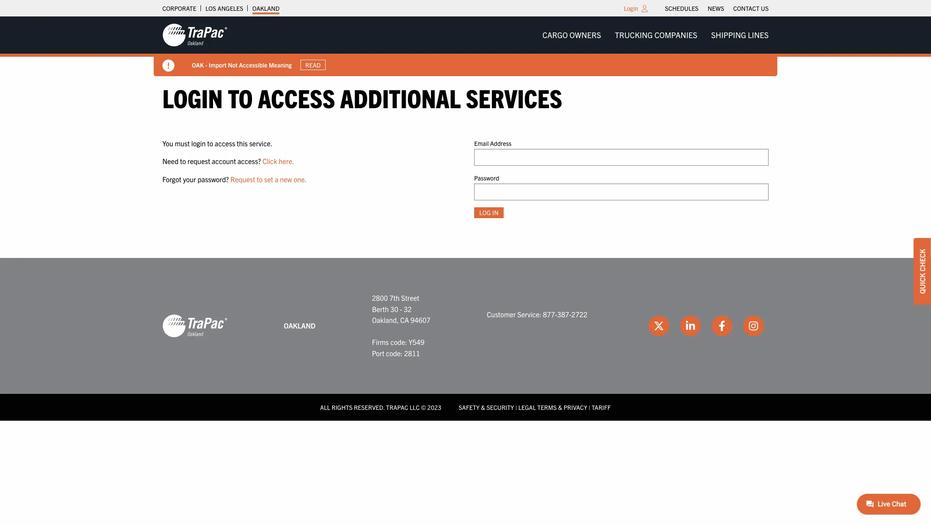 Task type: locate. For each thing, give the bounding box(es) containing it.
None submit
[[474, 208, 504, 218]]

1 vertical spatial menu bar
[[536, 26, 776, 44]]

click here. link
[[263, 157, 294, 166]]

1 vertical spatial oakland
[[284, 321, 316, 330]]

Email Address text field
[[474, 149, 769, 166]]

- right 30
[[400, 305, 402, 314]]

- inside banner
[[205, 61, 207, 69]]

read
[[306, 61, 321, 69]]

privacy
[[564, 404, 588, 411]]

| left tariff link
[[589, 404, 591, 411]]

ca
[[400, 316, 409, 325]]

one.
[[294, 175, 307, 184]]

code: up 2811
[[391, 338, 407, 347]]

banner
[[0, 16, 932, 76]]

1 oakland image from the top
[[162, 23, 227, 47]]

a
[[275, 175, 279, 184]]

877-
[[543, 310, 558, 319]]

menu bar inside banner
[[536, 26, 776, 44]]

llc
[[410, 404, 420, 411]]

to
[[228, 82, 253, 114], [207, 139, 213, 148], [180, 157, 186, 166], [257, 175, 263, 184]]

1 horizontal spatial oakland
[[284, 321, 316, 330]]

set
[[264, 175, 273, 184]]

1 vertical spatial oakland image
[[162, 314, 227, 338]]

not
[[228, 61, 238, 69]]

tariff
[[592, 404, 611, 411]]

corporate link
[[162, 2, 196, 14]]

- right "oak"
[[205, 61, 207, 69]]

meaning
[[269, 61, 292, 69]]

to left "set"
[[257, 175, 263, 184]]

cargo
[[543, 30, 568, 40]]

oakland image for banner containing cargo owners
[[162, 23, 227, 47]]

0 horizontal spatial login
[[162, 82, 223, 114]]

owners
[[570, 30, 601, 40]]

solid image
[[162, 60, 175, 72]]

menu bar containing schedules
[[661, 2, 774, 14]]

menu bar up shipping
[[661, 2, 774, 14]]

login inside main content
[[162, 82, 223, 114]]

trucking
[[615, 30, 653, 40]]

387-
[[558, 310, 572, 319]]

access
[[215, 139, 235, 148]]

shipping lines
[[712, 30, 769, 40]]

|
[[516, 404, 517, 411], [589, 404, 591, 411]]

contact
[[734, 4, 760, 12]]

menu bar down light icon
[[536, 26, 776, 44]]

trucking companies link
[[608, 26, 705, 44]]

click
[[263, 157, 277, 166]]

safety & security link
[[459, 404, 514, 411]]

shipping
[[712, 30, 747, 40]]

2 oakland image from the top
[[162, 314, 227, 338]]

1 vertical spatial -
[[400, 305, 402, 314]]

access?
[[238, 157, 261, 166]]

login for login link
[[624, 4, 638, 12]]

customer
[[487, 310, 516, 319]]

los angeles link
[[206, 2, 243, 14]]

footer
[[0, 258, 932, 421]]

service.
[[249, 139, 273, 148]]

login down "oak"
[[162, 82, 223, 114]]

menu bar
[[661, 2, 774, 14], [536, 26, 776, 44]]

0 vertical spatial oakland image
[[162, 23, 227, 47]]

94607
[[411, 316, 431, 325]]

accessible
[[239, 61, 268, 69]]

0 horizontal spatial oakland
[[253, 4, 280, 12]]

customer service: 877-387-2722
[[487, 310, 588, 319]]

| left legal
[[516, 404, 517, 411]]

news link
[[708, 2, 725, 14]]

1 horizontal spatial login
[[624, 4, 638, 12]]

safety
[[459, 404, 480, 411]]

to right login
[[207, 139, 213, 148]]

schedules
[[665, 4, 699, 12]]

service:
[[518, 310, 542, 319]]

login
[[624, 4, 638, 12], [162, 82, 223, 114]]

32
[[404, 305, 412, 314]]

firms code:  y549 port code:  2811
[[372, 338, 425, 358]]

& right "terms"
[[558, 404, 563, 411]]

1 horizontal spatial &
[[558, 404, 563, 411]]

1 horizontal spatial -
[[400, 305, 402, 314]]

0 horizontal spatial -
[[205, 61, 207, 69]]

reserved.
[[354, 404, 385, 411]]

additional
[[340, 82, 461, 114]]

0 vertical spatial login
[[624, 4, 638, 12]]

code: right port
[[386, 349, 403, 358]]

1 horizontal spatial |
[[589, 404, 591, 411]]

security
[[487, 404, 514, 411]]

menu bar containing cargo owners
[[536, 26, 776, 44]]

0 horizontal spatial &
[[481, 404, 485, 411]]

0 horizontal spatial |
[[516, 404, 517, 411]]

forgot
[[162, 175, 181, 184]]

login left light icon
[[624, 4, 638, 12]]

oakland image inside footer
[[162, 314, 227, 338]]

1 vertical spatial login
[[162, 82, 223, 114]]

0 vertical spatial code:
[[391, 338, 407, 347]]

-
[[205, 61, 207, 69], [400, 305, 402, 314]]

2800 7th street berth 30 - 32 oakland, ca 94607
[[372, 294, 431, 325]]

0 vertical spatial -
[[205, 61, 207, 69]]

& right safety
[[481, 404, 485, 411]]

need
[[162, 157, 179, 166]]

check
[[919, 249, 927, 272]]

account
[[212, 157, 236, 166]]

address
[[490, 139, 512, 147]]

firms
[[372, 338, 389, 347]]

oakland image
[[162, 23, 227, 47], [162, 314, 227, 338]]

0 vertical spatial menu bar
[[661, 2, 774, 14]]

- inside "2800 7th street berth 30 - 32 oakland, ca 94607"
[[400, 305, 402, 314]]

30
[[391, 305, 398, 314]]

legal terms & privacy link
[[519, 404, 588, 411]]

trapac
[[386, 404, 408, 411]]

login to access additional services main content
[[154, 82, 778, 232]]



Task type: vqa. For each thing, say whether or not it's contained in the screenshot.
quick check
yes



Task type: describe. For each thing, give the bounding box(es) containing it.
login
[[191, 139, 206, 148]]

request to set a new one. link
[[231, 175, 307, 184]]

oakland,
[[372, 316, 399, 325]]

7th
[[390, 294, 400, 302]]

shipping lines link
[[705, 26, 776, 44]]

none submit inside login to access additional services main content
[[474, 208, 504, 218]]

your
[[183, 175, 196, 184]]

rights
[[332, 404, 353, 411]]

services
[[466, 82, 563, 114]]

all rights reserved. trapac llc © 2023
[[320, 404, 442, 411]]

terms
[[538, 404, 557, 411]]

angeles
[[218, 4, 243, 12]]

quick check
[[919, 249, 927, 294]]

y549
[[409, 338, 425, 347]]

schedules link
[[665, 2, 699, 14]]

2800
[[372, 294, 388, 302]]

corporate
[[162, 4, 196, 12]]

all
[[320, 404, 330, 411]]

login link
[[624, 4, 638, 12]]

safety & security | legal terms & privacy | tariff
[[459, 404, 611, 411]]

oak
[[192, 61, 204, 69]]

street
[[401, 294, 420, 302]]

request
[[188, 157, 210, 166]]

contact us link
[[734, 2, 769, 14]]

oak - import not accessible meaning
[[192, 61, 292, 69]]

trucking companies
[[615, 30, 698, 40]]

Password password field
[[474, 184, 769, 201]]

here.
[[279, 157, 294, 166]]

forgot your password? request to set a new one.
[[162, 175, 307, 184]]

2811
[[404, 349, 420, 358]]

password?
[[198, 175, 229, 184]]

0 vertical spatial oakland
[[253, 4, 280, 12]]

you
[[162, 139, 173, 148]]

los angeles
[[206, 4, 243, 12]]

to down oak - import not accessible meaning
[[228, 82, 253, 114]]

quick check link
[[914, 238, 932, 305]]

banner containing cargo owners
[[0, 16, 932, 76]]

access
[[258, 82, 335, 114]]

news
[[708, 4, 725, 12]]

port
[[372, 349, 385, 358]]

new
[[280, 175, 292, 184]]

login to access additional services
[[162, 82, 563, 114]]

contact us
[[734, 4, 769, 12]]

companies
[[655, 30, 698, 40]]

2023
[[428, 404, 442, 411]]

2722
[[572, 310, 588, 319]]

1 vertical spatial code:
[[386, 349, 403, 358]]

©
[[421, 404, 426, 411]]

login for login to access additional services
[[162, 82, 223, 114]]

los
[[206, 4, 216, 12]]

import
[[209, 61, 227, 69]]

1 & from the left
[[481, 404, 485, 411]]

password
[[474, 174, 499, 182]]

footer containing 2800 7th street
[[0, 258, 932, 421]]

1 | from the left
[[516, 404, 517, 411]]

request
[[231, 175, 255, 184]]

need to request account access? click here.
[[162, 157, 294, 166]]

2 & from the left
[[558, 404, 563, 411]]

light image
[[642, 5, 648, 12]]

legal
[[519, 404, 536, 411]]

must
[[175, 139, 190, 148]]

oakland image for footer containing 2800 7th street
[[162, 314, 227, 338]]

you must login to access this service.
[[162, 139, 273, 148]]

to right need
[[180, 157, 186, 166]]

2 | from the left
[[589, 404, 591, 411]]

quick
[[919, 273, 927, 294]]

cargo owners link
[[536, 26, 608, 44]]

cargo owners
[[543, 30, 601, 40]]

oakland inside footer
[[284, 321, 316, 330]]

us
[[761, 4, 769, 12]]

email
[[474, 139, 489, 147]]

this
[[237, 139, 248, 148]]

tariff link
[[592, 404, 611, 411]]



